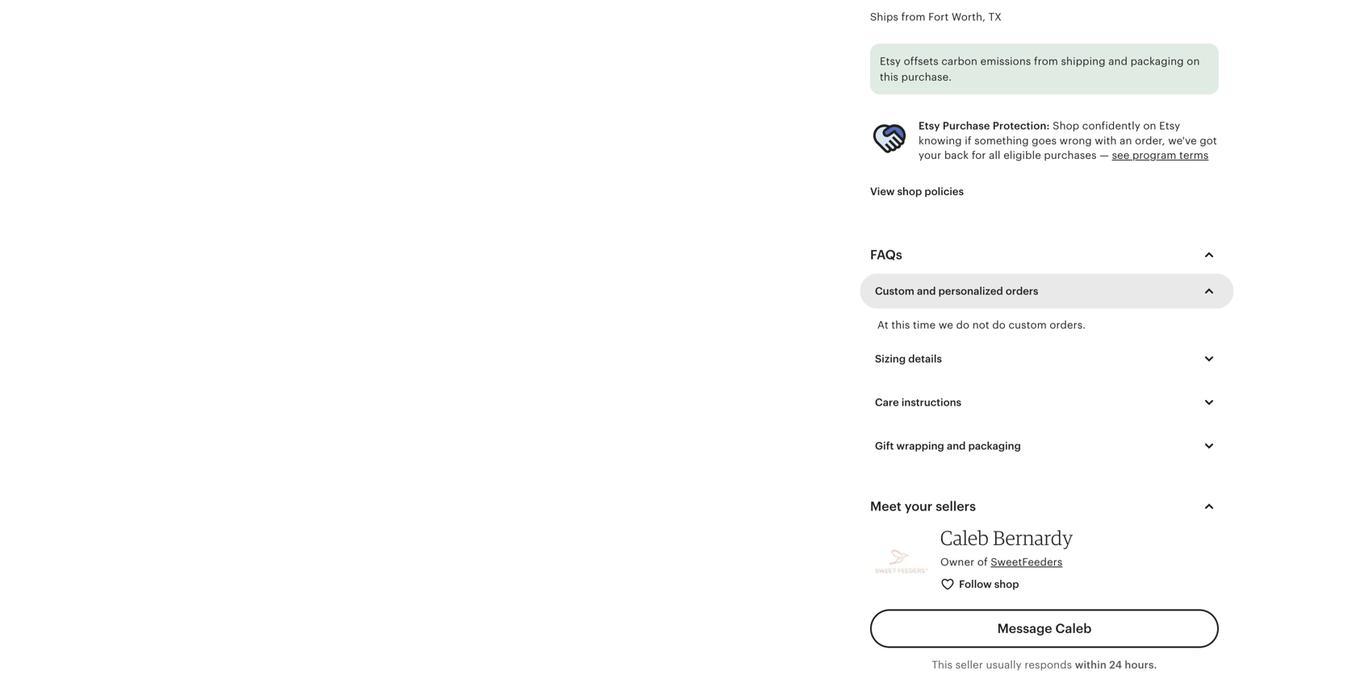 Task type: describe. For each thing, give the bounding box(es) containing it.
within
[[1075, 659, 1107, 672]]

instructions
[[902, 397, 962, 409]]

an
[[1120, 135, 1132, 147]]

meet
[[870, 500, 902, 514]]

this seller usually responds within 24 hours.
[[932, 659, 1157, 672]]

1 do from the left
[[956, 319, 970, 331]]

protection:
[[993, 120, 1050, 132]]

follow
[[959, 579, 992, 591]]

this
[[932, 659, 953, 672]]

orders
[[1006, 285, 1039, 297]]

etsy for etsy purchase protection:
[[919, 120, 940, 132]]

sizing details button
[[863, 342, 1231, 376]]

for
[[972, 149, 986, 161]]

gift wrapping and packaging button
[[863, 430, 1231, 463]]

emissions
[[981, 55, 1031, 67]]

we've
[[1168, 135, 1197, 147]]

etsy inside shop confidently on etsy knowing if something goes wrong with an order, we've got your back for all eligible purchases —
[[1159, 120, 1181, 132]]

usually
[[986, 659, 1022, 672]]

see
[[1112, 149, 1130, 161]]

eligible
[[1004, 149, 1041, 161]]

wrong
[[1060, 135, 1092, 147]]

knowing
[[919, 135, 962, 147]]

details
[[908, 353, 942, 365]]

see program terms
[[1112, 149, 1209, 161]]

not
[[973, 319, 990, 331]]

something
[[975, 135, 1029, 147]]

back
[[944, 149, 969, 161]]

sweetfeeders link
[[991, 557, 1063, 569]]

ships from fort worth, tx
[[870, 11, 1002, 23]]

etsy for etsy offsets carbon emissions from shipping and packaging on this purchase.
[[880, 55, 901, 67]]

personalized
[[939, 285, 1003, 297]]

policies
[[925, 186, 964, 198]]

shipping
[[1061, 55, 1106, 67]]

offsets
[[904, 55, 939, 67]]

1 vertical spatial this
[[892, 319, 910, 331]]

message caleb button
[[870, 610, 1219, 649]]

tx
[[989, 11, 1002, 23]]

custom
[[1009, 319, 1047, 331]]

fort
[[929, 11, 949, 23]]

caleb bernardy owner of sweetfeeders
[[941, 526, 1073, 569]]

orders.
[[1050, 319, 1086, 331]]

program
[[1133, 149, 1177, 161]]

your inside the meet your sellers dropdown button
[[905, 500, 933, 514]]

if
[[965, 135, 972, 147]]

from inside etsy offsets carbon emissions from shipping and packaging on this purchase.
[[1034, 55, 1058, 67]]

caleb inside caleb bernardy owner of sweetfeeders
[[941, 526, 989, 550]]

follow shop button
[[928, 570, 1033, 600]]

worth,
[[952, 11, 986, 23]]

on inside shop confidently on etsy knowing if something goes wrong with an order, we've got your back for all eligible purchases —
[[1143, 120, 1157, 132]]

view shop policies
[[870, 186, 964, 198]]

packaging inside etsy offsets carbon emissions from shipping and packaging on this purchase.
[[1131, 55, 1184, 67]]

responds
[[1025, 659, 1072, 672]]

owner
[[941, 557, 975, 569]]

we
[[939, 319, 953, 331]]

message caleb
[[998, 622, 1092, 636]]

custom and personalized orders
[[875, 285, 1039, 297]]

sweetfeeders
[[991, 557, 1063, 569]]

etsy offsets carbon emissions from shipping and packaging on this purchase.
[[880, 55, 1200, 83]]

meet your sellers
[[870, 500, 976, 514]]

0 horizontal spatial from
[[901, 11, 926, 23]]

sizing
[[875, 353, 906, 365]]



Task type: locate. For each thing, give the bounding box(es) containing it.
packaging down care instructions dropdown button
[[968, 440, 1021, 453]]

this right at at the top right of page
[[892, 319, 910, 331]]

0 vertical spatial caleb
[[941, 526, 989, 550]]

packaging inside "dropdown button"
[[968, 440, 1021, 453]]

0 vertical spatial shop
[[897, 186, 922, 198]]

1 horizontal spatial shop
[[994, 579, 1019, 591]]

on up "we've"
[[1187, 55, 1200, 67]]

caleb bernardy image
[[870, 531, 931, 592]]

of
[[978, 557, 988, 569]]

0 horizontal spatial etsy
[[880, 55, 901, 67]]

view shop policies button
[[858, 177, 976, 207]]

care
[[875, 397, 899, 409]]

0 horizontal spatial and
[[917, 285, 936, 297]]

0 vertical spatial packaging
[[1131, 55, 1184, 67]]

hours.
[[1125, 659, 1157, 672]]

all
[[989, 149, 1001, 161]]

sizing details
[[875, 353, 942, 365]]

gift wrapping and packaging
[[875, 440, 1021, 453]]

shop
[[1053, 120, 1080, 132]]

0 horizontal spatial do
[[956, 319, 970, 331]]

shop for view
[[897, 186, 922, 198]]

0 vertical spatial your
[[919, 149, 942, 161]]

message
[[998, 622, 1052, 636]]

at this time we do not do custom orders.
[[878, 319, 1086, 331]]

order,
[[1135, 135, 1165, 147]]

etsy left offsets
[[880, 55, 901, 67]]

faqs button
[[856, 236, 1234, 274]]

from
[[901, 11, 926, 23], [1034, 55, 1058, 67]]

on up order,
[[1143, 120, 1157, 132]]

1 horizontal spatial caleb
[[1056, 622, 1092, 636]]

etsy up "we've"
[[1159, 120, 1181, 132]]

1 vertical spatial your
[[905, 500, 933, 514]]

1 horizontal spatial from
[[1034, 55, 1058, 67]]

care instructions
[[875, 397, 962, 409]]

2 vertical spatial and
[[947, 440, 966, 453]]

do right we
[[956, 319, 970, 331]]

1 vertical spatial shop
[[994, 579, 1019, 591]]

1 horizontal spatial etsy
[[919, 120, 940, 132]]

purchase
[[943, 120, 990, 132]]

etsy
[[880, 55, 901, 67], [919, 120, 940, 132], [1159, 120, 1181, 132]]

0 horizontal spatial packaging
[[968, 440, 1021, 453]]

0 vertical spatial on
[[1187, 55, 1200, 67]]

got
[[1200, 135, 1217, 147]]

do
[[956, 319, 970, 331], [992, 319, 1006, 331]]

at
[[878, 319, 889, 331]]

sellers
[[936, 500, 976, 514]]

your
[[919, 149, 942, 161], [905, 500, 933, 514]]

shop
[[897, 186, 922, 198], [994, 579, 1019, 591]]

and right wrapping
[[947, 440, 966, 453]]

shop right view
[[897, 186, 922, 198]]

and right the shipping on the top of the page
[[1109, 55, 1128, 67]]

1 horizontal spatial and
[[947, 440, 966, 453]]

meet your sellers button
[[856, 488, 1234, 526]]

packaging right the shipping on the top of the page
[[1131, 55, 1184, 67]]

purchase.
[[901, 71, 952, 83]]

2 horizontal spatial and
[[1109, 55, 1128, 67]]

faqs
[[870, 248, 902, 262]]

caleb inside button
[[1056, 622, 1092, 636]]

this
[[880, 71, 899, 83], [892, 319, 910, 331]]

2 do from the left
[[992, 319, 1006, 331]]

follow shop
[[959, 579, 1019, 591]]

and inside etsy offsets carbon emissions from shipping and packaging on this purchase.
[[1109, 55, 1128, 67]]

time
[[913, 319, 936, 331]]

1 horizontal spatial packaging
[[1131, 55, 1184, 67]]

on
[[1187, 55, 1200, 67], [1143, 120, 1157, 132]]

caleb
[[941, 526, 989, 550], [1056, 622, 1092, 636]]

1 horizontal spatial do
[[992, 319, 1006, 331]]

etsy inside etsy offsets carbon emissions from shipping and packaging on this purchase.
[[880, 55, 901, 67]]

0 horizontal spatial shop
[[897, 186, 922, 198]]

purchases
[[1044, 149, 1097, 161]]

from left the shipping on the top of the page
[[1034, 55, 1058, 67]]

0 vertical spatial and
[[1109, 55, 1128, 67]]

24
[[1109, 659, 1122, 672]]

etsy purchase protection:
[[919, 120, 1050, 132]]

1 vertical spatial packaging
[[968, 440, 1021, 453]]

seller
[[956, 659, 983, 672]]

this inside etsy offsets carbon emissions from shipping and packaging on this purchase.
[[880, 71, 899, 83]]

and inside dropdown button
[[917, 285, 936, 297]]

confidently
[[1082, 120, 1141, 132]]

your inside shop confidently on etsy knowing if something goes wrong with an order, we've got your back for all eligible purchases —
[[919, 149, 942, 161]]

1 vertical spatial from
[[1034, 55, 1058, 67]]

do right the not
[[992, 319, 1006, 331]]

shop down sweetfeeders link
[[994, 579, 1019, 591]]

shop inside view shop policies button
[[897, 186, 922, 198]]

caleb up owner
[[941, 526, 989, 550]]

caleb up within
[[1056, 622, 1092, 636]]

1 vertical spatial caleb
[[1056, 622, 1092, 636]]

shop inside 'follow shop' button
[[994, 579, 1019, 591]]

view
[[870, 186, 895, 198]]

your right meet
[[905, 500, 933, 514]]

custom
[[875, 285, 915, 297]]

wrapping
[[897, 440, 944, 453]]

0 horizontal spatial caleb
[[941, 526, 989, 550]]

goes
[[1032, 135, 1057, 147]]

1 vertical spatial on
[[1143, 120, 1157, 132]]

etsy up the 'knowing'
[[919, 120, 940, 132]]

1 vertical spatial and
[[917, 285, 936, 297]]

this left purchase.
[[880, 71, 899, 83]]

on inside etsy offsets carbon emissions from shipping and packaging on this purchase.
[[1187, 55, 1200, 67]]

0 vertical spatial this
[[880, 71, 899, 83]]

0 vertical spatial from
[[901, 11, 926, 23]]

0 horizontal spatial on
[[1143, 120, 1157, 132]]

shop confidently on etsy knowing if something goes wrong with an order, we've got your back for all eligible purchases —
[[919, 120, 1217, 161]]

from left fort
[[901, 11, 926, 23]]

bernardy
[[993, 526, 1073, 550]]

your down the 'knowing'
[[919, 149, 942, 161]]

gift
[[875, 440, 894, 453]]

packaging
[[1131, 55, 1184, 67], [968, 440, 1021, 453]]

2 horizontal spatial etsy
[[1159, 120, 1181, 132]]

—
[[1100, 149, 1109, 161]]

ships
[[870, 11, 899, 23]]

shop for follow
[[994, 579, 1019, 591]]

1 horizontal spatial on
[[1187, 55, 1200, 67]]

terms
[[1180, 149, 1209, 161]]

and inside "dropdown button"
[[947, 440, 966, 453]]

care instructions button
[[863, 386, 1231, 420]]

see program terms link
[[1112, 149, 1209, 161]]

carbon
[[942, 55, 978, 67]]

with
[[1095, 135, 1117, 147]]

custom and personalized orders button
[[863, 274, 1231, 308]]

and right custom
[[917, 285, 936, 297]]



Task type: vqa. For each thing, say whether or not it's contained in the screenshot.
Cleaning Supplies
no



